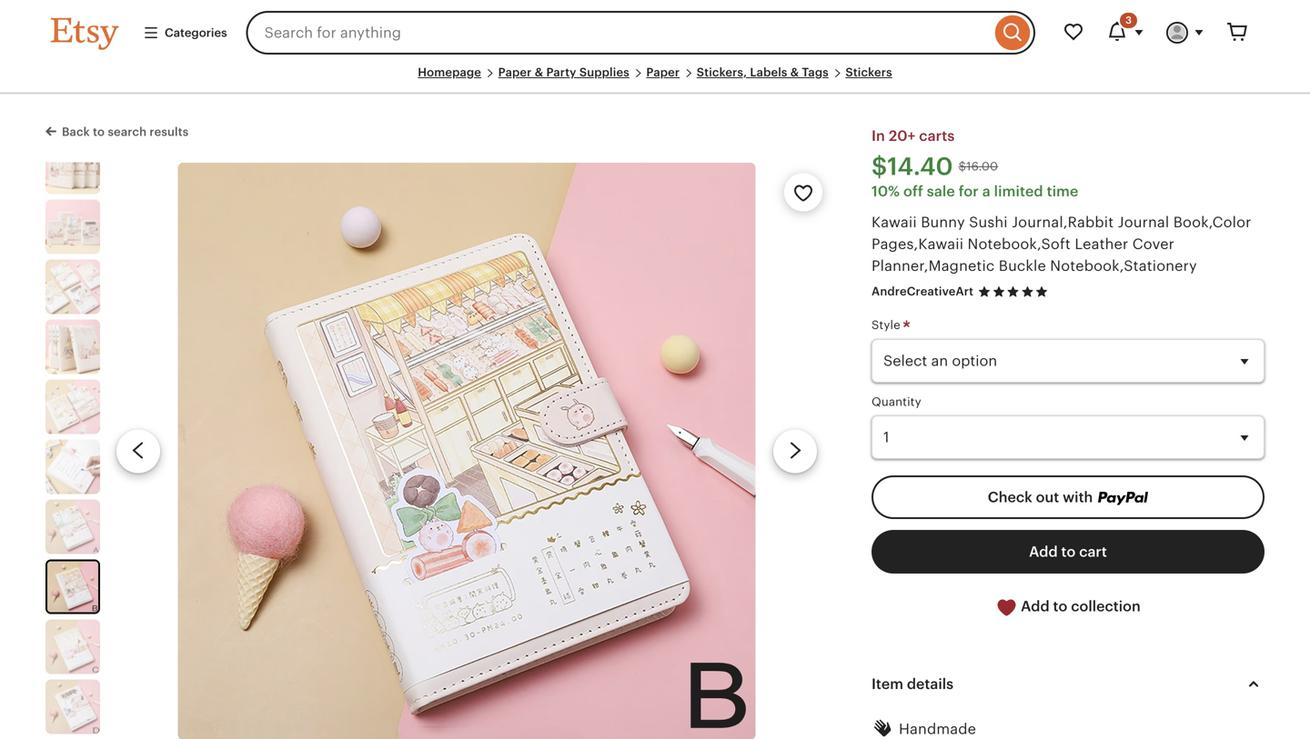 Task type: vqa. For each thing, say whether or not it's contained in the screenshot.
Etsy's 2022 Social Impact Goals link
no



Task type: describe. For each thing, give the bounding box(es) containing it.
10%
[[872, 184, 900, 200]]

book,color
[[1173, 214, 1251, 231]]

to for collection
[[1053, 599, 1068, 615]]

paper link
[[646, 66, 680, 79]]

none search field inside categories banner
[[246, 11, 1035, 55]]

stickers,
[[697, 66, 747, 79]]

check
[[988, 489, 1032, 506]]

paper & party supplies link
[[498, 66, 629, 79]]

homepage
[[418, 66, 481, 79]]

1 & from the left
[[535, 66, 543, 79]]

pages,kawaii
[[872, 236, 964, 253]]

add for add to cart
[[1029, 544, 1058, 560]]

sale
[[927, 184, 955, 200]]

3
[[1126, 15, 1132, 26]]

kawaii bunny sushi journalrabbit journal bookcolor image 5 image
[[45, 380, 100, 435]]

out
[[1036, 489, 1059, 506]]

to for cart
[[1061, 544, 1076, 560]]

categories banner
[[18, 0, 1292, 66]]

in 20+ carts
[[872, 128, 955, 144]]

in
[[872, 128, 885, 144]]

stickers
[[846, 66, 892, 79]]

details
[[907, 676, 954, 693]]

$16.00
[[959, 160, 998, 173]]

handmade
[[899, 721, 976, 738]]

Search for anything text field
[[246, 11, 991, 55]]

kawaii bunny sushi journalrabbit journal bookcolor image 1 image
[[45, 140, 100, 194]]

1 horizontal spatial kawaii bunny sushi journalrabbit journal bookcolor b image
[[178, 163, 756, 740]]

back to search results link
[[45, 122, 189, 140]]

buckle
[[999, 258, 1046, 274]]

add to cart button
[[872, 530, 1265, 574]]

paper for paper & party supplies
[[498, 66, 532, 79]]

10% off sale for a limited time
[[872, 184, 1079, 200]]

journal,rabbit
[[1012, 214, 1114, 231]]

3 button
[[1095, 11, 1155, 55]]

party
[[546, 66, 576, 79]]

to for search
[[93, 125, 105, 139]]

add to collection button
[[872, 585, 1265, 630]]

add to cart
[[1029, 544, 1107, 560]]

notebook,stationery
[[1050, 258, 1197, 274]]



Task type: locate. For each thing, give the bounding box(es) containing it.
for
[[959, 184, 979, 200]]

to
[[93, 125, 105, 139], [1061, 544, 1076, 560], [1053, 599, 1068, 615]]

add inside button
[[1021, 599, 1050, 615]]

journal
[[1118, 214, 1169, 231]]

kawaii bunny sushi journalrabbit journal bookcolor d image
[[45, 680, 100, 735]]

carts
[[919, 128, 955, 144]]

item details
[[872, 676, 954, 693]]

cover
[[1133, 236, 1175, 253]]

tags
[[802, 66, 829, 79]]

1 vertical spatial to
[[1061, 544, 1076, 560]]

1 paper from the left
[[498, 66, 532, 79]]

labels
[[750, 66, 787, 79]]

collection
[[1071, 599, 1141, 615]]

$14.40
[[872, 152, 953, 181]]

None search field
[[246, 11, 1035, 55]]

0 horizontal spatial &
[[535, 66, 543, 79]]

homepage link
[[418, 66, 481, 79]]

1 vertical spatial add
[[1021, 599, 1050, 615]]

style
[[872, 319, 904, 332]]

add for add to collection
[[1021, 599, 1050, 615]]

leather
[[1075, 236, 1129, 253]]

menu bar
[[51, 66, 1259, 94]]

add down add to cart button
[[1021, 599, 1050, 615]]

limited
[[994, 184, 1043, 200]]

add
[[1029, 544, 1058, 560], [1021, 599, 1050, 615]]

kawaii
[[872, 214, 917, 231]]

supplies
[[579, 66, 629, 79]]

categories button
[[129, 16, 241, 49]]

add inside button
[[1029, 544, 1058, 560]]

paper left party
[[498, 66, 532, 79]]

back to search results
[[62, 125, 189, 139]]

add left cart
[[1029, 544, 1058, 560]]

1 horizontal spatial &
[[790, 66, 799, 79]]

kawaii bunny sushi journalrabbit journal bookcolor image 3 image
[[45, 260, 100, 315]]

categories
[[165, 26, 227, 39]]

item
[[872, 676, 903, 693]]

a
[[982, 184, 991, 200]]

kawaii bunny sushi journalrabbit journal bookcolor a image
[[45, 500, 100, 555]]

with
[[1063, 489, 1093, 506]]

2 paper from the left
[[646, 66, 680, 79]]

kawaii bunny sushi journalrabbit journal bookcolor c image
[[45, 620, 100, 675]]

andrecreativeart link
[[872, 285, 974, 299]]

0 vertical spatial add
[[1029, 544, 1058, 560]]

planner,magnetic
[[872, 258, 995, 274]]

search
[[108, 125, 147, 139]]

check out with button
[[872, 476, 1265, 519]]

andrecreativeart
[[872, 285, 974, 299]]

paper right supplies
[[646, 66, 680, 79]]

paper & party supplies
[[498, 66, 629, 79]]

to inside button
[[1061, 544, 1076, 560]]

off
[[904, 184, 923, 200]]

$14.40 $16.00
[[872, 152, 998, 181]]

kawaii bunny sushi journal,rabbit journal book,color pages,kawaii notebook,soft leather cover planner,magnetic buckle notebook,stationery
[[872, 214, 1251, 274]]

item details button
[[855, 663, 1281, 706]]

time
[[1047, 184, 1079, 200]]

stickers link
[[846, 66, 892, 79]]

paper
[[498, 66, 532, 79], [646, 66, 680, 79]]

kawaii bunny sushi journalrabbit journal bookcolor image 4 image
[[45, 320, 100, 375]]

20+
[[889, 128, 916, 144]]

to right back on the top of the page
[[93, 125, 105, 139]]

0 horizontal spatial paper
[[498, 66, 532, 79]]

to left collection at the right bottom
[[1053, 599, 1068, 615]]

add to collection
[[1017, 599, 1141, 615]]

kawaii bunny sushi journalrabbit journal bookcolor image 2 image
[[45, 200, 100, 254]]

cart
[[1079, 544, 1107, 560]]

2 vertical spatial to
[[1053, 599, 1068, 615]]

&
[[535, 66, 543, 79], [790, 66, 799, 79]]

check out with
[[988, 489, 1097, 506]]

paper for paper link at the top
[[646, 66, 680, 79]]

menu bar containing homepage
[[51, 66, 1259, 94]]

back
[[62, 125, 90, 139]]

& left tags
[[790, 66, 799, 79]]

notebook,soft
[[968, 236, 1071, 253]]

quantity
[[872, 395, 921, 409]]

stickers, labels & tags link
[[697, 66, 829, 79]]

to inside button
[[1053, 599, 1068, 615]]

& left party
[[535, 66, 543, 79]]

0 horizontal spatial kawaii bunny sushi journalrabbit journal bookcolor b image
[[47, 562, 98, 613]]

1 horizontal spatial paper
[[646, 66, 680, 79]]

kawaii bunny sushi journalrabbit journal bookcolor b image
[[178, 163, 756, 740], [47, 562, 98, 613]]

bunny
[[921, 214, 965, 231]]

stickers, labels & tags
[[697, 66, 829, 79]]

results
[[150, 125, 189, 139]]

sushi
[[969, 214, 1008, 231]]

kawaii bunny sushi journalrabbit journal bookcolor image 6 image
[[45, 440, 100, 495]]

to left cart
[[1061, 544, 1076, 560]]

0 vertical spatial to
[[93, 125, 105, 139]]

2 & from the left
[[790, 66, 799, 79]]



